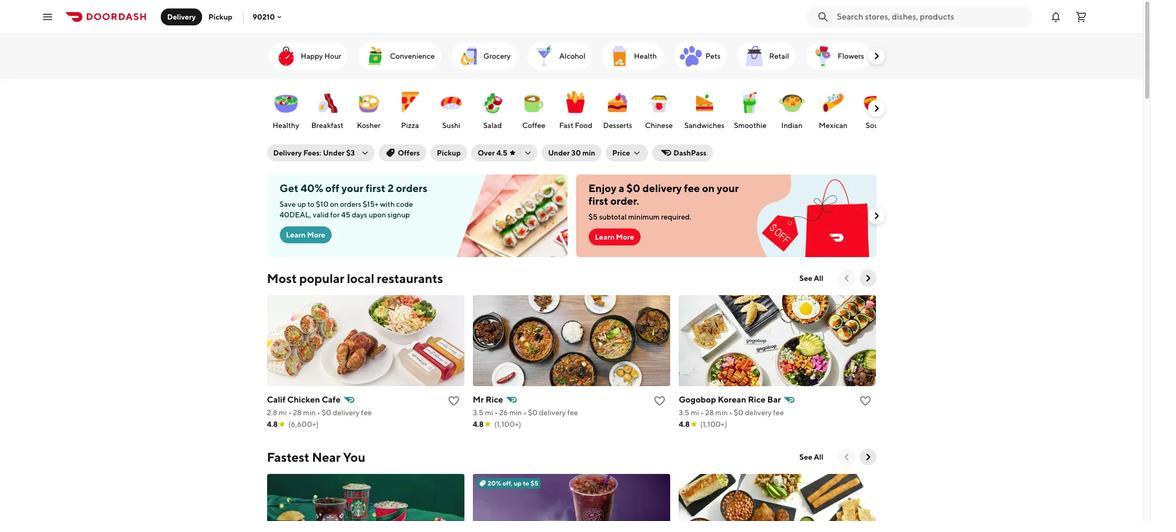 Task type: describe. For each thing, give the bounding box(es) containing it.
coffee
[[522, 121, 545, 130]]

grocery
[[483, 52, 511, 60]]

2 • from the left
[[317, 408, 320, 417]]

valid
[[313, 211, 329, 219]]

more for 40%
[[307, 231, 325, 239]]

4.8 for gogobop korean rice bar
[[679, 420, 690, 429]]

next button of carousel image
[[863, 452, 873, 462]]

your inside enjoy a $0 delivery fee on your first order.
[[717, 182, 739, 194]]

happy
[[301, 52, 323, 60]]

popular
[[299, 271, 344, 286]]

0 vertical spatial $5
[[589, 213, 598, 221]]

hour
[[324, 52, 341, 60]]

learn more for 40%
[[286, 231, 325, 239]]

1 vertical spatial $5
[[531, 479, 538, 487]]

fastest near you
[[267, 450, 365, 464]]

save up to $10 on orders $15+ with code 40deal, valid for 45 days upon signup
[[280, 200, 413, 219]]

under 30 min
[[548, 149, 595, 157]]

all for fastest near you
[[814, 453, 823, 461]]

convenience link
[[358, 42, 441, 70]]

see for fastest near you
[[800, 453, 812, 461]]

calif
[[267, 395, 286, 405]]

click to add this store to your saved list image
[[653, 395, 666, 407]]

6 • from the left
[[729, 408, 732, 417]]

salad
[[483, 121, 502, 130]]

delivery for gogobop korean rice bar
[[745, 408, 772, 417]]

upon
[[369, 211, 386, 219]]

restaurants
[[377, 271, 443, 286]]

90210
[[253, 12, 275, 21]]

fees:
[[303, 149, 321, 157]]

convenience image
[[362, 43, 388, 69]]

sushi
[[442, 121, 460, 130]]

30
[[571, 149, 581, 157]]

20% off, up to $5
[[488, 479, 538, 487]]

enjoy
[[589, 182, 617, 194]]

pets link
[[674, 42, 727, 70]]

convenience
[[390, 52, 435, 60]]

fee for mr rice
[[567, 408, 578, 417]]

flowers link
[[806, 42, 871, 70]]

click to add this store to your saved list image for gogobop korean rice bar
[[859, 395, 872, 407]]

min inside button
[[582, 149, 595, 157]]

mr rice
[[473, 395, 503, 405]]

40%
[[301, 182, 323, 194]]

up inside save up to $10 on orders $15+ with code 40deal, valid for 45 days upon signup
[[297, 200, 306, 208]]

under 30 min button
[[542, 144, 602, 161]]

you
[[343, 450, 365, 464]]

mr
[[473, 395, 484, 405]]

0 items, open order cart image
[[1075, 10, 1088, 23]]

3.5 mi • 28 min • $​0 delivery fee
[[679, 408, 784, 417]]

save
[[280, 200, 296, 208]]

alcohol link
[[528, 42, 592, 70]]

$​0 for rice
[[528, 408, 538, 417]]

0 horizontal spatial pickup button
[[202, 8, 239, 25]]

$15+
[[363, 200, 379, 208]]

calif chicken cafe
[[267, 395, 341, 405]]

over
[[478, 149, 495, 157]]

2.8 mi • 28 min • $​0 delivery fee
[[267, 408, 372, 417]]

40deal,
[[280, 211, 311, 219]]

0 horizontal spatial first
[[366, 182, 385, 194]]

flowers
[[838, 52, 864, 60]]

signup
[[388, 211, 410, 219]]

1 under from the left
[[323, 149, 345, 157]]

fastest near you link
[[267, 449, 365, 466]]

delivery for mr rice
[[539, 408, 566, 417]]

2
[[388, 182, 394, 194]]

most popular local restaurants link
[[267, 270, 443, 287]]

near
[[312, 450, 341, 464]]

learn more for a
[[595, 233, 634, 241]]

alcohol image
[[532, 43, 557, 69]]

happy hour image
[[273, 43, 299, 69]]

$​0 for korean
[[734, 408, 744, 417]]

fee for calif chicken cafe
[[361, 408, 372, 417]]

korean
[[718, 395, 746, 405]]

days
[[352, 211, 367, 219]]

28 for korean
[[705, 408, 714, 417]]

off
[[325, 182, 339, 194]]

0 vertical spatial pickup
[[208, 12, 232, 21]]

notification bell image
[[1050, 10, 1062, 23]]

mi for calif
[[279, 408, 287, 417]]

get 40% off your first 2 orders
[[280, 182, 427, 194]]

fast
[[559, 121, 573, 130]]

mexican
[[819, 121, 848, 130]]

2.8
[[267, 408, 277, 417]]

desserts
[[603, 121, 632, 130]]

see all link for most popular local restaurants
[[793, 270, 830, 287]]

orders inside save up to $10 on orders $15+ with code 40deal, valid for 45 days upon signup
[[340, 200, 361, 208]]

happy hour link
[[269, 42, 348, 70]]

26
[[499, 408, 508, 417]]

offers
[[398, 149, 420, 157]]

alcohol
[[559, 52, 585, 60]]

1 horizontal spatial to
[[523, 479, 529, 487]]

flowers image
[[810, 43, 836, 69]]

min for calif chicken cafe
[[303, 408, 316, 417]]

$0
[[627, 182, 640, 194]]

offers button
[[379, 144, 426, 161]]

grocery image
[[456, 43, 481, 69]]

first inside enjoy a $0 delivery fee on your first order.
[[589, 195, 608, 207]]

soup
[[866, 121, 883, 130]]

gogobop
[[679, 395, 716, 405]]

delivery button
[[161, 8, 202, 25]]

health image
[[607, 43, 632, 69]]

$3
[[346, 149, 355, 157]]

delivery fees: under $3
[[273, 149, 355, 157]]

happy hour
[[301, 52, 341, 60]]

sandwiches
[[684, 121, 725, 130]]

$5 subtotal minimum required.
[[589, 213, 691, 221]]

1 • from the left
[[288, 408, 292, 417]]

cafe
[[322, 395, 341, 405]]



Task type: vqa. For each thing, say whether or not it's contained in the screenshot.
the right to
yes



Task type: locate. For each thing, give the bounding box(es) containing it.
order.
[[610, 195, 639, 207]]

min
[[582, 149, 595, 157], [303, 408, 316, 417], [509, 408, 522, 417], [715, 408, 728, 417]]

3.5 for gogobop korean rice bar
[[679, 408, 689, 417]]

2 rice from the left
[[748, 395, 766, 405]]

0 vertical spatial see
[[800, 274, 812, 282]]

rice up 26
[[486, 395, 503, 405]]

3 • from the left
[[495, 408, 498, 417]]

$​0 down cafe
[[322, 408, 331, 417]]

dashpass
[[674, 149, 707, 157]]

0 horizontal spatial learn more
[[286, 231, 325, 239]]

previous button of carousel image for most popular local restaurants
[[841, 273, 852, 284]]

delivery right $0 on the right top
[[643, 182, 682, 194]]

0 vertical spatial see all link
[[793, 270, 830, 287]]

0 horizontal spatial delivery
[[167, 12, 196, 21]]

4.8 down 2.8
[[267, 420, 278, 429]]

$​0 down korean
[[734, 408, 744, 417]]

bar
[[767, 395, 781, 405]]

1 mi from the left
[[279, 408, 287, 417]]

0 horizontal spatial (1,100+)
[[494, 420, 521, 429]]

on inside enjoy a $0 delivery fee on your first order.
[[702, 182, 715, 194]]

2 4.8 from the left
[[473, 420, 484, 429]]

20%
[[488, 479, 501, 487]]

5 • from the left
[[701, 408, 704, 417]]

0 vertical spatial on
[[702, 182, 715, 194]]

see all link for fastest near you
[[793, 449, 830, 466]]

1 horizontal spatial pickup button
[[430, 144, 467, 161]]

code
[[396, 200, 413, 208]]

most popular local restaurants
[[267, 271, 443, 286]]

under
[[323, 149, 345, 157], [548, 149, 570, 157]]

2 see all from the top
[[800, 453, 823, 461]]

learn more down 40deal,
[[286, 231, 325, 239]]

0 horizontal spatial more
[[307, 231, 325, 239]]

first
[[366, 182, 385, 194], [589, 195, 608, 207]]

1 vertical spatial up
[[514, 479, 522, 487]]

0 vertical spatial pickup button
[[202, 8, 239, 25]]

4.8 down gogobop
[[679, 420, 690, 429]]

see all for fastest near you
[[800, 453, 823, 461]]

28 for chicken
[[293, 408, 302, 417]]

learn more button for 40%
[[280, 226, 332, 243]]

3.5 mi • 26 min • $​0 delivery fee
[[473, 408, 578, 417]]

a
[[619, 182, 624, 194]]

0 horizontal spatial 28
[[293, 408, 302, 417]]

1 your from the left
[[342, 182, 364, 194]]

fee inside enjoy a $0 delivery fee on your first order.
[[684, 182, 700, 194]]

0 horizontal spatial orders
[[340, 200, 361, 208]]

1 rice from the left
[[486, 395, 503, 405]]

1 see from the top
[[800, 274, 812, 282]]

$5 right the off,
[[531, 479, 538, 487]]

$5 left subtotal
[[589, 213, 598, 221]]

0 vertical spatial all
[[814, 274, 823, 282]]

1 vertical spatial pickup button
[[430, 144, 467, 161]]

min down gogobop korean rice bar
[[715, 408, 728, 417]]

0 vertical spatial up
[[297, 200, 306, 208]]

chinese
[[645, 121, 673, 130]]

2 previous button of carousel image from the top
[[841, 452, 852, 462]]

0 horizontal spatial to
[[307, 200, 314, 208]]

delivery for calif chicken cafe
[[333, 408, 360, 417]]

0 horizontal spatial $​0
[[322, 408, 331, 417]]

0 vertical spatial delivery
[[167, 12, 196, 21]]

learn
[[286, 231, 306, 239], [595, 233, 615, 241]]

next button of carousel image
[[871, 51, 882, 61], [871, 103, 882, 114], [871, 211, 882, 221], [863, 273, 873, 284]]

0 horizontal spatial click to add this store to your saved list image
[[447, 395, 460, 407]]

mi for gogobop
[[691, 408, 699, 417]]

1 horizontal spatial learn more
[[595, 233, 634, 241]]

learn more button down subtotal
[[589, 229, 641, 245]]

click to add this store to your saved list image
[[447, 395, 460, 407], [859, 395, 872, 407]]

learn more down subtotal
[[595, 233, 634, 241]]

health
[[634, 52, 657, 60]]

fast food
[[559, 121, 592, 130]]

1 3.5 from the left
[[473, 408, 483, 417]]

2 (1,100+) from the left
[[700, 420, 727, 429]]

delivery down cafe
[[333, 408, 360, 417]]

1 horizontal spatial orders
[[396, 182, 427, 194]]

1 previous button of carousel image from the top
[[841, 273, 852, 284]]

delivery down bar at the bottom right of the page
[[745, 408, 772, 417]]

required.
[[661, 213, 691, 221]]

indian
[[781, 121, 803, 130]]

$​0 for chicken
[[322, 408, 331, 417]]

minimum
[[628, 213, 660, 221]]

$10
[[316, 200, 328, 208]]

mi down gogobop
[[691, 408, 699, 417]]

delivery right 26
[[539, 408, 566, 417]]

see all link
[[793, 270, 830, 287], [793, 449, 830, 466]]

0 vertical spatial orders
[[396, 182, 427, 194]]

most
[[267, 271, 297, 286]]

up right the off,
[[514, 479, 522, 487]]

2 $​0 from the left
[[528, 408, 538, 417]]

delivery for delivery fees: under $3
[[273, 149, 302, 157]]

3.5 down gogobop
[[679, 408, 689, 417]]

over 4.5 button
[[471, 144, 538, 161]]

your
[[342, 182, 364, 194], [717, 182, 739, 194]]

retail link
[[738, 42, 795, 70]]

pickup button left 90210
[[202, 8, 239, 25]]

learn down subtotal
[[595, 233, 615, 241]]

orders up 45 at the left of page
[[340, 200, 361, 208]]

more for a
[[616, 233, 634, 241]]

1 vertical spatial all
[[814, 453, 823, 461]]

0 vertical spatial to
[[307, 200, 314, 208]]

on inside save up to $10 on orders $15+ with code 40deal, valid for 45 days upon signup
[[330, 200, 339, 208]]

mi
[[279, 408, 287, 417], [485, 408, 493, 417], [691, 408, 699, 417]]

delivery
[[643, 182, 682, 194], [333, 408, 360, 417], [539, 408, 566, 417], [745, 408, 772, 417]]

2 see from the top
[[800, 453, 812, 461]]

under left '$3'
[[323, 149, 345, 157]]

gogobop korean rice bar
[[679, 395, 781, 405]]

pickup right delivery button
[[208, 12, 232, 21]]

4.8 down mr
[[473, 420, 484, 429]]

mi right 2.8
[[279, 408, 287, 417]]

first left 2
[[366, 182, 385, 194]]

2 all from the top
[[814, 453, 823, 461]]

1 4.8 from the left
[[267, 420, 278, 429]]

to right the off,
[[523, 479, 529, 487]]

1 vertical spatial pickup
[[437, 149, 461, 157]]

learn more
[[286, 231, 325, 239], [595, 233, 634, 241]]

3.5 down mr
[[473, 408, 483, 417]]

learn down 40deal,
[[286, 231, 306, 239]]

see for most popular local restaurants
[[800, 274, 812, 282]]

chicken
[[287, 395, 320, 405]]

learn for get 40% off your first 2 orders
[[286, 231, 306, 239]]

under inside button
[[548, 149, 570, 157]]

1 vertical spatial delivery
[[273, 149, 302, 157]]

0 horizontal spatial pickup
[[208, 12, 232, 21]]

orders up code
[[396, 182, 427, 194]]

delivery for delivery
[[167, 12, 196, 21]]

1 see all link from the top
[[793, 270, 830, 287]]

min right 26
[[509, 408, 522, 417]]

2 under from the left
[[548, 149, 570, 157]]

2 see all link from the top
[[793, 449, 830, 466]]

to inside save up to $10 on orders $15+ with code 40deal, valid for 45 days upon signup
[[307, 200, 314, 208]]

1 horizontal spatial learn
[[595, 233, 615, 241]]

kosher
[[357, 121, 381, 130]]

up up 40deal,
[[297, 200, 306, 208]]

1 horizontal spatial first
[[589, 195, 608, 207]]

1 vertical spatial previous button of carousel image
[[841, 452, 852, 462]]

3 4.8 from the left
[[679, 420, 690, 429]]

3 $​0 from the left
[[734, 408, 744, 417]]

(1,100+) for rice
[[494, 420, 521, 429]]

more down valid
[[307, 231, 325, 239]]

3 mi from the left
[[691, 408, 699, 417]]

more
[[307, 231, 325, 239], [616, 233, 634, 241]]

4.8 for calif chicken cafe
[[267, 420, 278, 429]]

1 horizontal spatial $​0
[[528, 408, 538, 417]]

fastest
[[267, 450, 309, 464]]

3.5
[[473, 408, 483, 417], [679, 408, 689, 417]]

open menu image
[[41, 10, 54, 23]]

click to add this store to your saved list image for calif chicken cafe
[[447, 395, 460, 407]]

1 horizontal spatial $5
[[589, 213, 598, 221]]

learn for enjoy a $0 delivery fee on your first order.
[[595, 233, 615, 241]]

previous button of carousel image for fastest near you
[[841, 452, 852, 462]]

1 horizontal spatial click to add this store to your saved list image
[[859, 395, 872, 407]]

0 horizontal spatial $5
[[531, 479, 538, 487]]

0 vertical spatial first
[[366, 182, 385, 194]]

0 vertical spatial previous button of carousel image
[[841, 273, 852, 284]]

0 horizontal spatial mi
[[279, 408, 287, 417]]

enjoy a $0 delivery fee on your first order.
[[589, 182, 739, 207]]

under left 30
[[548, 149, 570, 157]]

1 click to add this store to your saved list image from the left
[[447, 395, 460, 407]]

learn more button for a
[[589, 229, 641, 245]]

delivery inside button
[[167, 12, 196, 21]]

1 vertical spatial orders
[[340, 200, 361, 208]]

min right 30
[[582, 149, 595, 157]]

4.8 for mr rice
[[473, 420, 484, 429]]

1 horizontal spatial your
[[717, 182, 739, 194]]

grocery link
[[452, 42, 517, 70]]

0 vertical spatial see all
[[800, 274, 823, 282]]

1 horizontal spatial mi
[[485, 408, 493, 417]]

1 vertical spatial first
[[589, 195, 608, 207]]

0 horizontal spatial under
[[323, 149, 345, 157]]

all for most popular local restaurants
[[814, 274, 823, 282]]

food
[[575, 121, 592, 130]]

1 horizontal spatial learn more button
[[589, 229, 641, 245]]

subtotal
[[599, 213, 627, 221]]

1 horizontal spatial (1,100+)
[[700, 420, 727, 429]]

1 vertical spatial see all
[[800, 453, 823, 461]]

pets
[[706, 52, 721, 60]]

90210 button
[[253, 12, 283, 21]]

1 28 from the left
[[293, 408, 302, 417]]

all
[[814, 274, 823, 282], [814, 453, 823, 461]]

on up the for
[[330, 200, 339, 208]]

4.5
[[496, 149, 507, 157]]

1 $​0 from the left
[[322, 408, 331, 417]]

1 (1,100+) from the left
[[494, 420, 521, 429]]

1 horizontal spatial up
[[514, 479, 522, 487]]

0 horizontal spatial learn
[[286, 231, 306, 239]]

1 horizontal spatial rice
[[748, 395, 766, 405]]

see all for most popular local restaurants
[[800, 274, 823, 282]]

2 mi from the left
[[485, 408, 493, 417]]

min for gogobop korean rice bar
[[715, 408, 728, 417]]

2 horizontal spatial mi
[[691, 408, 699, 417]]

smoothie
[[734, 121, 767, 130]]

28 down gogobop
[[705, 408, 714, 417]]

rice
[[486, 395, 503, 405], [748, 395, 766, 405]]

2 click to add this store to your saved list image from the left
[[859, 395, 872, 407]]

price button
[[606, 144, 648, 161]]

2 horizontal spatial $​0
[[734, 408, 744, 417]]

0 horizontal spatial your
[[342, 182, 364, 194]]

1 horizontal spatial on
[[702, 182, 715, 194]]

1 vertical spatial see
[[800, 453, 812, 461]]

pets image
[[678, 43, 703, 69]]

get
[[280, 182, 298, 194]]

$5
[[589, 213, 598, 221], [531, 479, 538, 487]]

4 • from the left
[[523, 408, 527, 417]]

2 horizontal spatial 4.8
[[679, 420, 690, 429]]

1 horizontal spatial 3.5
[[679, 408, 689, 417]]

1 horizontal spatial delivery
[[273, 149, 302, 157]]

mi down mr rice on the left of the page
[[485, 408, 493, 417]]

first down enjoy
[[589, 195, 608, 207]]

0 horizontal spatial on
[[330, 200, 339, 208]]

min up '(6,600+)'
[[303, 408, 316, 417]]

28 up '(6,600+)'
[[293, 408, 302, 417]]

2 3.5 from the left
[[679, 408, 689, 417]]

healthy
[[273, 121, 299, 130]]

pickup button down the sushi
[[430, 144, 467, 161]]

1 all from the top
[[814, 274, 823, 282]]

with
[[380, 200, 395, 208]]

(1,100+) down 26
[[494, 420, 521, 429]]

more down subtotal
[[616, 233, 634, 241]]

mi for mr
[[485, 408, 493, 417]]

rice left bar at the bottom right of the page
[[748, 395, 766, 405]]

breakfast
[[311, 121, 343, 130]]

1 vertical spatial on
[[330, 200, 339, 208]]

0 horizontal spatial 3.5
[[473, 408, 483, 417]]

2 your from the left
[[717, 182, 739, 194]]

0 horizontal spatial rice
[[486, 395, 503, 405]]

retail
[[769, 52, 789, 60]]

Store search: begin typing to search for stores available on DoorDash text field
[[837, 11, 1026, 22]]

2 28 from the left
[[705, 408, 714, 417]]

0 horizontal spatial up
[[297, 200, 306, 208]]

to left $10 at the left top
[[307, 200, 314, 208]]

1 see all from the top
[[800, 274, 823, 282]]

(1,100+) for korean
[[700, 420, 727, 429]]

(1,100+) down 3.5 mi • 28 min • $​0 delivery fee
[[700, 420, 727, 429]]

pickup button
[[202, 8, 239, 25], [430, 144, 467, 161]]

1 vertical spatial to
[[523, 479, 529, 487]]

min for mr rice
[[509, 408, 522, 417]]

health link
[[602, 42, 663, 70]]

fee for gogobop korean rice bar
[[773, 408, 784, 417]]

over 4.5
[[478, 149, 507, 157]]

1 horizontal spatial under
[[548, 149, 570, 157]]

learn more button down 40deal,
[[280, 226, 332, 243]]

1 horizontal spatial 4.8
[[473, 420, 484, 429]]

to
[[307, 200, 314, 208], [523, 479, 529, 487]]

off,
[[502, 479, 512, 487]]

on down dashpass
[[702, 182, 715, 194]]

previous button of carousel image
[[841, 273, 852, 284], [841, 452, 852, 462]]

(6,600+)
[[288, 420, 319, 429]]

1 horizontal spatial 28
[[705, 408, 714, 417]]

1 horizontal spatial pickup
[[437, 149, 461, 157]]

0 horizontal spatial 4.8
[[267, 420, 278, 429]]

dashpass button
[[652, 144, 713, 161]]

4.8
[[267, 420, 278, 429], [473, 420, 484, 429], [679, 420, 690, 429]]

1 vertical spatial see all link
[[793, 449, 830, 466]]

0 horizontal spatial learn more button
[[280, 226, 332, 243]]

local
[[347, 271, 374, 286]]

$​0 right 26
[[528, 408, 538, 417]]

see
[[800, 274, 812, 282], [800, 453, 812, 461]]

delivery inside enjoy a $0 delivery fee on your first order.
[[643, 182, 682, 194]]

1 horizontal spatial more
[[616, 233, 634, 241]]

retail image
[[742, 43, 767, 69]]

(1,100+)
[[494, 420, 521, 429], [700, 420, 727, 429]]

price
[[612, 149, 630, 157]]

3.5 for mr rice
[[473, 408, 483, 417]]

pickup down the sushi
[[437, 149, 461, 157]]



